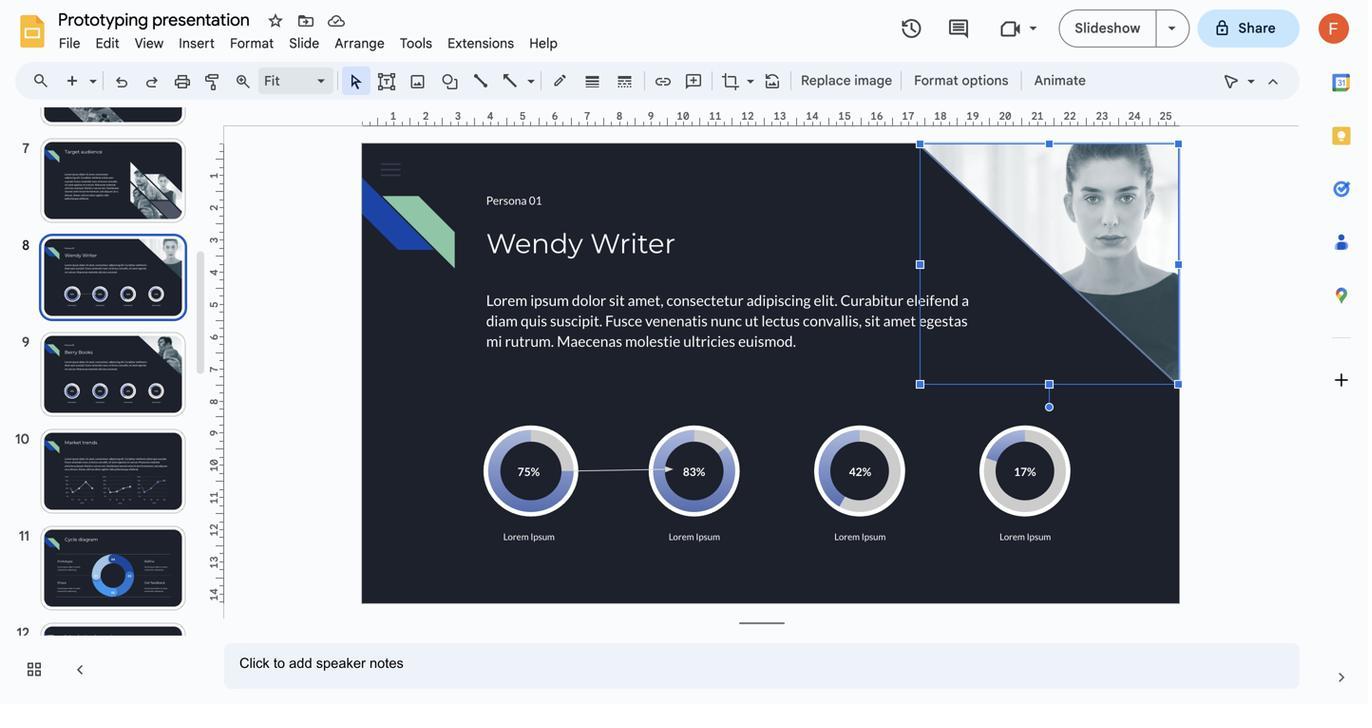 Task type: vqa. For each thing, say whether or not it's contained in the screenshot.
SLIDE menu item
yes



Task type: locate. For each thing, give the bounding box(es) containing it.
replace
[[801, 72, 851, 89]]

menu bar
[[51, 25, 566, 56]]

format left options
[[914, 72, 959, 89]]

main toolbar
[[56, 67, 1096, 95]]

shape image
[[440, 67, 461, 94]]

extensions menu item
[[440, 32, 522, 55]]

insert image image
[[407, 67, 429, 94]]

format inside menu item
[[230, 35, 274, 52]]

1 horizontal spatial format
[[914, 72, 959, 89]]

0 vertical spatial format
[[230, 35, 274, 52]]

tools menu item
[[392, 32, 440, 55]]

Zoom text field
[[261, 67, 315, 94]]

1 vertical spatial format
[[914, 72, 959, 89]]

application
[[0, 0, 1369, 704]]

tab list
[[1315, 56, 1369, 651]]

format down "star" option
[[230, 35, 274, 52]]

menu bar containing file
[[51, 25, 566, 56]]

replace image
[[801, 72, 893, 89]]

border color: transparent image
[[550, 67, 572, 92]]

view menu item
[[127, 32, 171, 55]]

options
[[962, 72, 1009, 89]]

line weight option
[[582, 67, 604, 94]]

edit
[[96, 35, 120, 52]]

format inside button
[[914, 72, 959, 89]]

share
[[1239, 20, 1276, 37]]

slide menu item
[[282, 32, 327, 55]]

format
[[230, 35, 274, 52], [914, 72, 959, 89]]

insert
[[179, 35, 215, 52]]

menu bar inside menu bar banner
[[51, 25, 566, 56]]

file menu item
[[51, 32, 88, 55]]

navigation
[[0, 0, 232, 704]]

Menus field
[[24, 67, 66, 94]]

slideshow
[[1075, 20, 1141, 37]]

slide
[[289, 35, 320, 52]]

share button
[[1198, 10, 1300, 48]]

format for format options
[[914, 72, 959, 89]]

0 horizontal spatial format
[[230, 35, 274, 52]]

edit menu item
[[88, 32, 127, 55]]

menu bar banner
[[0, 0, 1369, 704]]



Task type: describe. For each thing, give the bounding box(es) containing it.
tab list inside menu bar banner
[[1315, 56, 1369, 651]]

file
[[59, 35, 80, 52]]

replace image button
[[796, 67, 897, 95]]

line dash option
[[614, 67, 636, 94]]

presentation options image
[[1169, 27, 1176, 30]]

slideshow button
[[1059, 10, 1157, 48]]

application containing slideshow
[[0, 0, 1369, 704]]

arrange
[[335, 35, 385, 52]]

mode and view toolbar
[[1217, 62, 1289, 100]]

animate
[[1035, 72, 1086, 89]]

Zoom field
[[259, 67, 334, 95]]

insert menu item
[[171, 32, 223, 55]]

Star checkbox
[[262, 8, 289, 34]]

help
[[530, 35, 558, 52]]

Rename text field
[[51, 8, 260, 30]]

view
[[135, 35, 164, 52]]

format options button
[[906, 67, 1018, 95]]

format for format
[[230, 35, 274, 52]]

tools
[[400, 35, 433, 52]]

format menu item
[[223, 32, 282, 55]]

help menu item
[[522, 32, 566, 55]]

extensions
[[448, 35, 514, 52]]

arrange menu item
[[327, 32, 392, 55]]

animate button
[[1026, 67, 1095, 95]]

format options
[[914, 72, 1009, 89]]

image
[[855, 72, 893, 89]]



